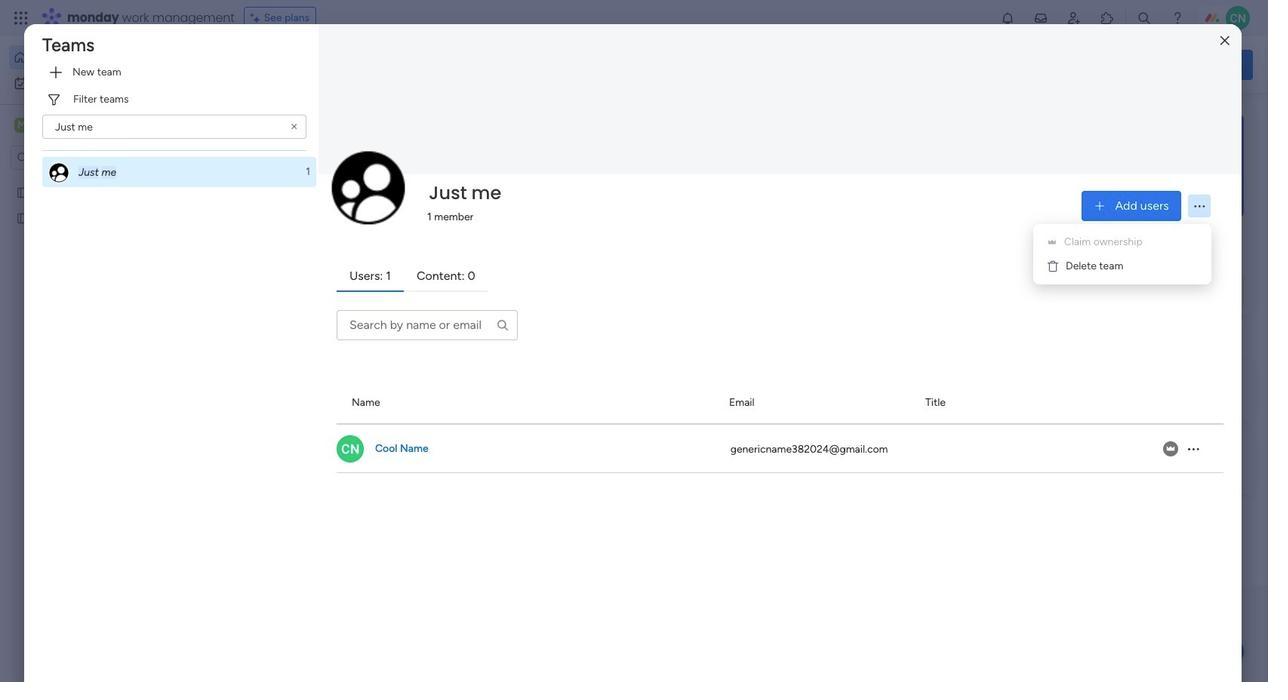 Task type: describe. For each thing, give the bounding box(es) containing it.
notifications image
[[1001, 11, 1016, 26]]

close image
[[1221, 35, 1230, 46]]

0 vertical spatial menu image
[[1193, 199, 1207, 213]]

1 vertical spatial menu image
[[1187, 442, 1202, 457]]

workspace image
[[14, 117, 29, 134]]

search image
[[496, 319, 510, 332]]

claim ownership image
[[1047, 235, 1059, 250]]

add to favorites image
[[450, 276, 465, 291]]

getting started element
[[1027, 361, 1254, 421]]

public board image
[[16, 185, 30, 199]]

help center element
[[1027, 433, 1254, 494]]

close recently visited image
[[233, 123, 252, 141]]

1 row from the top
[[337, 383, 1224, 425]]

cool name image
[[1227, 6, 1251, 30]]

invite members image
[[1067, 11, 1082, 26]]

component image
[[502, 299, 515, 313]]

monday marketplace image
[[1100, 11, 1116, 26]]



Task type: vqa. For each thing, say whether or not it's contained in the screenshot.
list box on the left
yes



Task type: locate. For each thing, give the bounding box(es) containing it.
2 row from the top
[[337, 425, 1224, 473]]

row
[[337, 383, 1224, 425], [337, 425, 1224, 473]]

menu item
[[1040, 230, 1206, 255], [1040, 255, 1206, 279]]

see plans image
[[251, 10, 264, 26]]

tab list
[[337, 262, 1224, 292]]

team avatar image
[[331, 150, 406, 226]]

select product image
[[14, 11, 29, 26]]

update feed image
[[1034, 11, 1049, 26]]

clear search image
[[289, 121, 301, 133]]

public board image
[[16, 211, 30, 225]]

1 tab from the left
[[337, 262, 404, 292]]

Search by name or email search field
[[337, 310, 518, 341]]

help image
[[1171, 11, 1186, 26]]

menu menu
[[1040, 230, 1206, 279]]

delete team image
[[1047, 260, 1060, 273]]

None field
[[425, 178, 505, 209]]

Search in workspace field
[[32, 149, 126, 167]]

None search field
[[42, 115, 307, 139], [337, 310, 518, 341], [42, 115, 307, 139], [337, 310, 518, 341]]

workspace selection element
[[14, 116, 126, 136]]

Search teams search field
[[42, 115, 307, 139]]

menu image
[[1193, 199, 1207, 213], [1187, 442, 1202, 457]]

search everything image
[[1137, 11, 1153, 26]]

quick search results list box
[[233, 141, 991, 341]]

list box
[[0, 176, 193, 435]]

2 menu item from the top
[[1040, 255, 1206, 279]]

menu item down 'claim ownership' icon
[[1040, 255, 1206, 279]]

cool name image
[[337, 436, 364, 463]]

menu item up delete team icon at right
[[1040, 230, 1206, 255]]

1 menu item from the top
[[1040, 230, 1206, 255]]

templates image image
[[1041, 114, 1240, 218]]

grid
[[337, 383, 1224, 683]]

option
[[9, 45, 184, 69], [9, 71, 184, 95], [42, 157, 316, 187], [0, 179, 193, 182]]

2 tab from the left
[[404, 262, 488, 292]]

tab
[[337, 262, 404, 292], [404, 262, 488, 292]]



